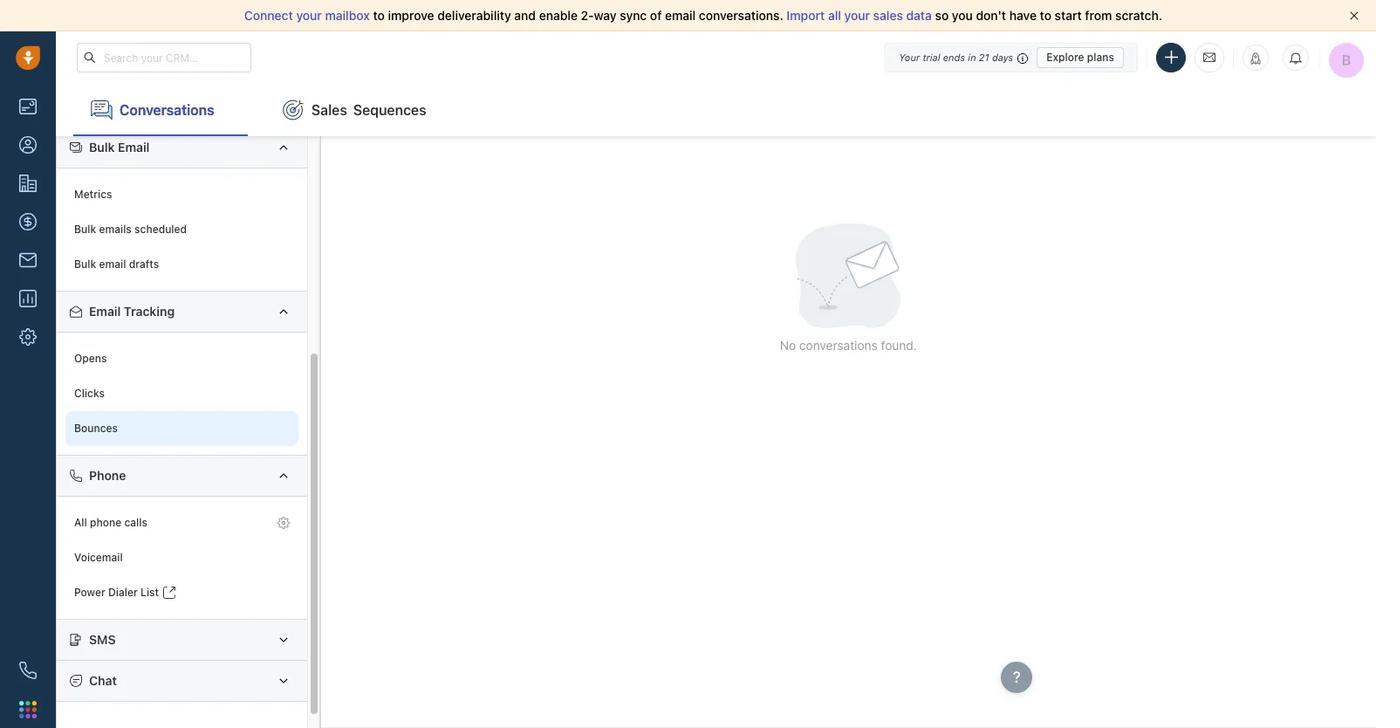 Task type: describe. For each thing, give the bounding box(es) containing it.
2 to from the left
[[1040, 8, 1052, 23]]

plans
[[1088, 50, 1115, 63]]

2-
[[581, 8, 594, 23]]

sales sequences link
[[265, 84, 444, 136]]

what's new image
[[1250, 52, 1262, 65]]

conversations
[[120, 102, 214, 117]]

enable
[[539, 8, 578, 23]]

sales
[[312, 102, 347, 117]]

metrics link
[[65, 177, 298, 212]]

connect
[[244, 8, 293, 23]]

phone
[[89, 468, 126, 483]]

sales
[[874, 8, 903, 23]]

bulk for bulk email drafts
[[74, 258, 96, 271]]

power dialer list link
[[65, 575, 298, 610]]

found.
[[881, 338, 917, 353]]

connect your mailbox link
[[244, 8, 373, 23]]

start
[[1055, 8, 1082, 23]]

opens
[[74, 352, 107, 365]]

in
[[968, 51, 977, 62]]

sales sequences
[[312, 102, 427, 117]]

no
[[780, 338, 796, 353]]

drafts
[[129, 258, 159, 271]]

ends
[[943, 51, 966, 62]]

scratch.
[[1116, 8, 1163, 23]]

mailbox
[[325, 8, 370, 23]]

connect your mailbox to improve deliverability and enable 2-way sync of email conversations. import all your sales data so you don't have to start from scratch.
[[244, 8, 1163, 23]]

power
[[74, 586, 105, 599]]

chat
[[89, 673, 117, 688]]

improve
[[388, 8, 434, 23]]

explore plans link
[[1037, 47, 1124, 68]]

sync
[[620, 8, 647, 23]]

you
[[952, 8, 973, 23]]

conversations link
[[73, 84, 248, 136]]

sms
[[89, 632, 116, 647]]

have
[[1010, 8, 1037, 23]]

bulk for bulk email
[[89, 140, 115, 155]]

phone
[[90, 516, 122, 529]]

days
[[993, 51, 1014, 62]]

2 your from the left
[[845, 8, 870, 23]]

list
[[141, 586, 159, 599]]

send email image
[[1204, 50, 1216, 65]]

tracking
[[124, 304, 175, 319]]

bulk email drafts
[[74, 258, 159, 271]]

voicemail
[[74, 551, 123, 564]]

deliverability
[[438, 8, 511, 23]]



Task type: vqa. For each thing, say whether or not it's contained in the screenshot.
Opens link
yes



Task type: locate. For each thing, give the bounding box(es) containing it.
0 horizontal spatial your
[[296, 8, 322, 23]]

bulk left emails on the top left of page
[[74, 223, 96, 236]]

trial
[[923, 51, 941, 62]]

bulk email
[[89, 140, 150, 155]]

dialer
[[108, 586, 138, 599]]

1 vertical spatial email
[[89, 304, 121, 319]]

bulk up metrics
[[89, 140, 115, 155]]

0 vertical spatial bulk
[[89, 140, 115, 155]]

metrics
[[74, 188, 112, 201]]

data
[[907, 8, 932, 23]]

your right all
[[845, 8, 870, 23]]

tab list containing conversations
[[56, 84, 1377, 136]]

phone element
[[10, 653, 45, 688]]

sequences
[[353, 102, 427, 117]]

email
[[118, 140, 150, 155], [89, 304, 121, 319]]

2 vertical spatial bulk
[[74, 258, 96, 271]]

email
[[665, 8, 696, 23], [99, 258, 126, 271]]

conversations
[[800, 338, 878, 353]]

tab list
[[56, 84, 1377, 136]]

conversations.
[[699, 8, 784, 23]]

bulk for bulk emails scheduled
[[74, 223, 96, 236]]

from
[[1086, 8, 1113, 23]]

all phone calls
[[74, 516, 148, 529]]

import
[[787, 8, 825, 23]]

your
[[899, 51, 920, 62]]

0 vertical spatial email
[[665, 8, 696, 23]]

bulk
[[89, 140, 115, 155], [74, 223, 96, 236], [74, 258, 96, 271]]

all
[[74, 516, 87, 529]]

0 horizontal spatial email
[[99, 258, 126, 271]]

to left the start
[[1040, 8, 1052, 23]]

1 to from the left
[[373, 8, 385, 23]]

clicks
[[74, 387, 105, 400]]

scheduled
[[135, 223, 187, 236]]

no conversations found.
[[780, 338, 917, 353]]

don't
[[976, 8, 1007, 23]]

opens link
[[65, 341, 298, 376]]

to
[[373, 8, 385, 23], [1040, 8, 1052, 23]]

phone image
[[19, 662, 37, 679]]

1 vertical spatial bulk
[[74, 223, 96, 236]]

of
[[650, 8, 662, 23]]

1 horizontal spatial to
[[1040, 8, 1052, 23]]

emails
[[99, 223, 132, 236]]

all
[[828, 8, 842, 23]]

explore
[[1047, 50, 1085, 63]]

bulk emails scheduled
[[74, 223, 187, 236]]

email tracking
[[89, 304, 175, 319]]

email left tracking
[[89, 304, 121, 319]]

freshworks switcher image
[[19, 701, 37, 718]]

bounces
[[74, 422, 118, 435]]

to right mailbox at the top of page
[[373, 8, 385, 23]]

your
[[296, 8, 322, 23], [845, 8, 870, 23]]

way
[[594, 8, 617, 23]]

so
[[936, 8, 949, 23]]

email right of
[[665, 8, 696, 23]]

explore plans
[[1047, 50, 1115, 63]]

and
[[515, 8, 536, 23]]

bounces link
[[65, 411, 298, 446]]

email left drafts
[[99, 258, 126, 271]]

calls
[[124, 516, 148, 529]]

power dialer list
[[74, 586, 159, 599]]

1 vertical spatial email
[[99, 258, 126, 271]]

bulk emails scheduled link
[[65, 212, 298, 247]]

1 horizontal spatial your
[[845, 8, 870, 23]]

Search your CRM... text field
[[77, 43, 251, 72]]

1 horizontal spatial email
[[665, 8, 696, 23]]

all phone calls link
[[65, 505, 298, 540]]

0 vertical spatial email
[[118, 140, 150, 155]]

import all your sales data link
[[787, 8, 936, 23]]

bulk down bulk emails scheduled
[[74, 258, 96, 271]]

1 your from the left
[[296, 8, 322, 23]]

your trial ends in 21 days
[[899, 51, 1014, 62]]

21
[[979, 51, 990, 62]]

voicemail link
[[65, 540, 298, 575]]

email down conversations link
[[118, 140, 150, 155]]

bulk email drafts link
[[65, 247, 298, 282]]

0 horizontal spatial to
[[373, 8, 385, 23]]

close image
[[1351, 11, 1359, 20]]

clicks link
[[65, 376, 298, 411]]

your left mailbox at the top of page
[[296, 8, 322, 23]]



